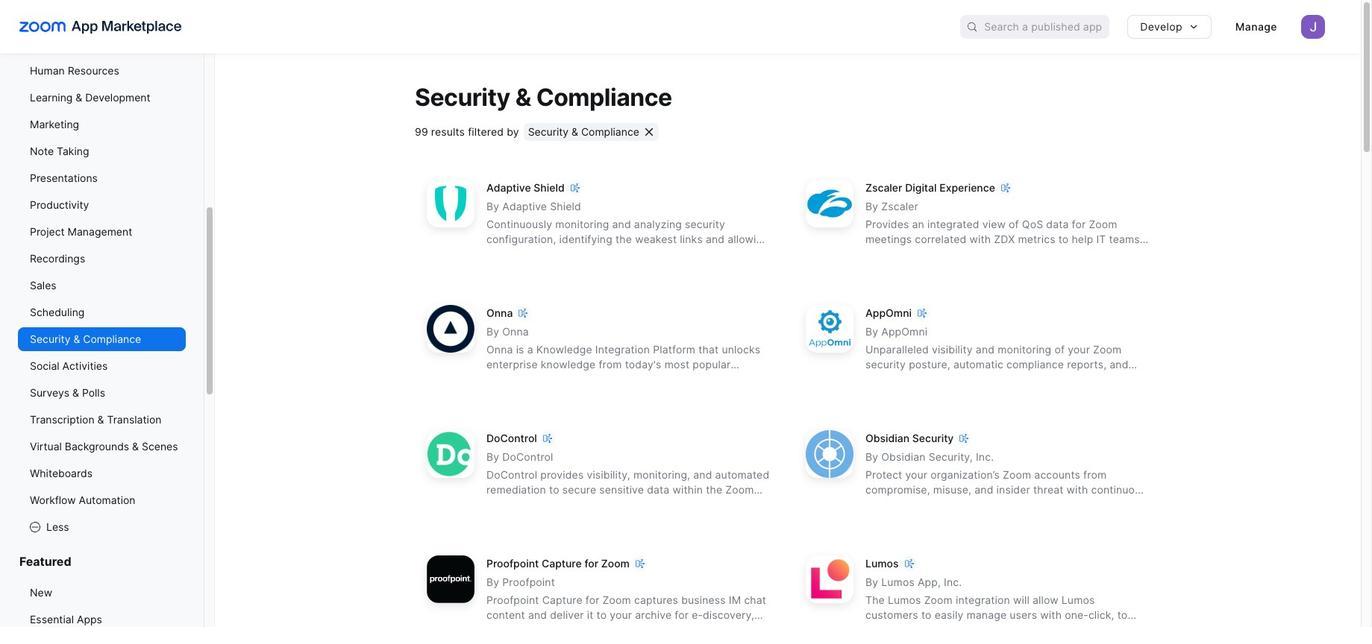 Task type: vqa. For each thing, say whether or not it's contained in the screenshot.
Carrier Provider Exchange link
no



Task type: locate. For each thing, give the bounding box(es) containing it.
adaptive inside by adaptive shield continuously monitoring and analyzing security configuration, identifying the weakest links and allowing to make the most out of the built-in controls
[[502, 200, 547, 213]]

data
[[1047, 218, 1069, 231], [647, 484, 670, 497]]

manage
[[1236, 20, 1278, 33]]

zscaler
[[866, 182, 903, 194], [882, 200, 919, 213]]

0 vertical spatial with
[[970, 233, 991, 246]]

and down manage
[[994, 624, 1012, 628]]

and down organization's at the bottom right of the page
[[975, 484, 994, 497]]

data inside the by zscaler provides an integrated view of qos data for zoom meetings correlated with zdx metrics to help it teams detect & troubleshoot issues that affect users
[[1047, 218, 1069, 231]]

social
[[30, 360, 59, 372]]

productivity
[[30, 199, 89, 211]]

platform
[[653, 344, 696, 356]]

0 vertical spatial your
[[1068, 344, 1090, 356]]

help
[[1072, 233, 1094, 246]]

0 vertical spatial from
[[599, 358, 622, 371]]

essential
[[30, 613, 74, 626]]

1 vertical spatial most
[[665, 358, 690, 371]]

by up content
[[487, 576, 499, 589]]

compliance
[[1007, 358, 1064, 371], [487, 624, 544, 628]]

by up 'protect'
[[866, 451, 879, 464]]

data down the monitoring, at the bottom
[[647, 484, 670, 497]]

0 horizontal spatial most
[[549, 248, 574, 261]]

most inside by adaptive shield continuously monitoring and analyzing security configuration, identifying the weakest links and allowing to make the most out of the built-in controls
[[549, 248, 574, 261]]

scheduling
[[30, 306, 85, 319]]

1 vertical spatial compliance
[[581, 126, 639, 138]]

and down misuse,
[[961, 499, 980, 511]]

by for by onna onna is a knowledge integration platform that unlocks enterprise knowledge from today's most popular workplace applications.
[[487, 326, 499, 338]]

2 vertical spatial docontrol
[[487, 469, 538, 482]]

0 horizontal spatial data
[[647, 484, 670, 497]]

1 vertical spatial shield
[[550, 200, 581, 213]]

1 vertical spatial capture
[[542, 594, 583, 607]]

and up within
[[694, 469, 712, 482]]

1 vertical spatial monitoring
[[998, 344, 1052, 356]]

correlated
[[915, 233, 967, 246]]

human
[[30, 64, 65, 77]]

project management
[[30, 225, 132, 238]]

adaptive up continuously
[[487, 182, 531, 194]]

monitoring down misuse,
[[904, 499, 958, 511]]

your inside the by obsidian security, inc. protect your organization's zoom accounts from compromise, misuse, and insider threat with continuous access monitoring and analytics.
[[906, 469, 928, 482]]

whiteboards
[[30, 467, 93, 480]]

banner containing develop
[[0, 0, 1361, 54]]

click,
[[1089, 609, 1115, 622]]

1 vertical spatial that
[[699, 344, 719, 356]]

1 vertical spatial security & compliance
[[528, 126, 639, 138]]

1 vertical spatial onna
[[502, 326, 529, 338]]

by inside by adaptive shield continuously monitoring and analyzing security configuration, identifying the weakest links and allowing to make the most out of the built-in controls
[[487, 200, 499, 213]]

0 vertical spatial inc.
[[976, 451, 994, 464]]

by onna onna is a knowledge integration platform that unlocks enterprise knowledge from today's most popular workplace applications.
[[487, 326, 761, 386]]

with up issues
[[970, 233, 991, 246]]

note taking link
[[18, 140, 186, 163]]

monitoring inside the by obsidian security, inc. protect your organization's zoom accounts from compromise, misuse, and insider threat with continuous access monitoring and analytics.
[[904, 499, 958, 511]]

users
[[1069, 248, 1097, 261], [1010, 609, 1038, 622]]

enterprise
[[487, 358, 538, 371]]

compliance down content
[[487, 624, 544, 628]]

filtered
[[468, 126, 504, 138]]

continuous
[[1091, 484, 1147, 497]]

adaptive
[[487, 182, 531, 194], [502, 200, 547, 213]]

1 horizontal spatial most
[[665, 358, 690, 371]]

zoom up supervision.
[[603, 594, 631, 607]]

project
[[30, 225, 65, 238]]

to inside by proofpoint proofpoint capture for zoom captures business im chat content and deliver it to your archive for e-discovery, compliance and supervision.
[[597, 609, 607, 622]]

by up enterprise
[[487, 326, 499, 338]]

& up by at the left top of page
[[515, 83, 531, 112]]

inc. inside by lumos app, inc. the lumos zoom integration will allow lumos customers to easily manage users with one-click, to provide easy onboarding and offboarding an employee.
[[944, 576, 962, 589]]

from
[[599, 358, 622, 371], [1084, 469, 1107, 482]]

that down metrics at the right top of page
[[1013, 248, 1033, 261]]

shield up continuously
[[534, 182, 565, 194]]

0 vertical spatial security
[[685, 218, 725, 231]]

provides
[[541, 469, 584, 482]]

and inside the 'by docontrol docontrol provides visibility, monitoring, and automated remediation to secure sensitive data within the zoom application.'
[[694, 469, 712, 482]]

by inside the 'by docontrol docontrol provides visibility, monitoring, and automated remediation to secure sensitive data within the zoom application.'
[[487, 451, 499, 464]]

& right by at the left top of page
[[572, 126, 578, 138]]

by up "provides"
[[866, 200, 879, 213]]

security-
[[930, 373, 975, 386]]

your inside by proofpoint proofpoint capture for zoom captures business im chat content and deliver it to your archive for e-discovery, compliance and supervision.
[[610, 609, 632, 622]]

& left polls
[[72, 387, 79, 399]]

capture inside by proofpoint proofpoint capture for zoom captures business im chat content and deliver it to your archive for e-discovery, compliance and supervision.
[[542, 594, 583, 607]]

docontrol
[[487, 432, 537, 445], [502, 451, 553, 464], [487, 469, 538, 482]]

zoom up insider
[[1003, 469, 1032, 482]]

1 vertical spatial security
[[866, 358, 906, 371]]

2 horizontal spatial your
[[1068, 344, 1090, 356]]

sensitive
[[600, 484, 644, 497]]

integration
[[956, 594, 1010, 607]]

by up unparalleled
[[866, 326, 879, 338]]

provides
[[866, 218, 909, 231]]

transcription
[[30, 413, 95, 426]]

most left out
[[549, 248, 574, 261]]

security & compliance up activities
[[30, 333, 141, 346]]

1 horizontal spatial an
[[1077, 624, 1090, 628]]

1 vertical spatial compliance
[[487, 624, 544, 628]]

by appomni unparalleled visibility and monitoring of your zoom security posture, automatic compliance reports, and detection of security-related events.
[[866, 326, 1129, 386]]

1 horizontal spatial compliance
[[1007, 358, 1064, 371]]

security & compliance up by at the left top of page
[[415, 83, 672, 112]]

1 horizontal spatial users
[[1069, 248, 1097, 261]]

2 vertical spatial your
[[610, 609, 632, 622]]

experience
[[940, 182, 996, 194]]

security
[[685, 218, 725, 231], [866, 358, 906, 371]]

most
[[549, 248, 574, 261], [665, 358, 690, 371]]

taking
[[57, 145, 89, 157]]

new link
[[18, 581, 186, 605]]

1 vertical spatial zscaler
[[882, 200, 919, 213]]

zoom up by proofpoint proofpoint capture for zoom captures business im chat content and deliver it to your archive for e-discovery, compliance and supervision.
[[601, 558, 630, 570]]

0 horizontal spatial users
[[1010, 609, 1038, 622]]

by docontrol docontrol provides visibility, monitoring, and automated remediation to secure sensitive data within the zoom application.
[[487, 451, 770, 511]]

protect
[[866, 469, 903, 482]]

from inside the by obsidian security, inc. protect your organization's zoom accounts from compromise, misuse, and insider threat with continuous access monitoring and analytics.
[[1084, 469, 1107, 482]]

deliver
[[550, 609, 584, 622]]

by inside by onna onna is a knowledge integration platform that unlocks enterprise knowledge from today's most popular workplace applications.
[[487, 326, 499, 338]]

compliance
[[536, 83, 672, 112], [581, 126, 639, 138], [83, 333, 141, 346]]

your
[[1068, 344, 1090, 356], [906, 469, 928, 482], [610, 609, 632, 622]]

by inside by proofpoint proofpoint capture for zoom captures business im chat content and deliver it to your archive for e-discovery, compliance and supervision.
[[487, 576, 499, 589]]

0 vertical spatial proofpoint
[[487, 558, 539, 570]]

0 vertical spatial appomni
[[866, 307, 912, 320]]

by inside by lumos app, inc. the lumos zoom integration will allow lumos customers to easily manage users with one-click, to provide easy onboarding and offboarding an employee.
[[866, 576, 879, 589]]

1 horizontal spatial monitoring
[[904, 499, 958, 511]]

allow
[[1033, 594, 1059, 607]]

security inside by adaptive shield continuously monitoring and analyzing security configuration, identifying the weakest links and allowing to make the most out of the built-in controls
[[685, 218, 725, 231]]

security up 99 results filtered by
[[415, 83, 510, 112]]

to up easy
[[922, 609, 932, 622]]

security inside by appomni unparalleled visibility and monitoring of your zoom security posture, automatic compliance reports, and detection of security-related events.
[[866, 358, 906, 371]]

1 vertical spatial an
[[1077, 624, 1090, 628]]

the
[[616, 233, 632, 246], [530, 248, 546, 261], [610, 248, 627, 261], [706, 484, 723, 497]]

inc. right app,
[[944, 576, 962, 589]]

to left help
[[1059, 233, 1069, 246]]

1 horizontal spatial inc.
[[976, 451, 994, 464]]

offboarding
[[1015, 624, 1074, 628]]

0 horizontal spatial inc.
[[944, 576, 962, 589]]

0 vertical spatial most
[[549, 248, 574, 261]]

the right within
[[706, 484, 723, 497]]

security & compliance right by at the left top of page
[[528, 126, 639, 138]]

your up 'reports,'
[[1068, 344, 1090, 356]]

1 vertical spatial users
[[1010, 609, 1038, 622]]

1 horizontal spatial security
[[866, 358, 906, 371]]

onna
[[487, 307, 513, 320], [502, 326, 529, 338], [487, 344, 513, 356]]

monitoring up events.
[[998, 344, 1052, 356]]

1 vertical spatial adaptive
[[502, 200, 547, 213]]

and
[[612, 218, 631, 231], [706, 233, 725, 246], [976, 344, 995, 356], [1110, 358, 1129, 371], [694, 469, 712, 482], [975, 484, 994, 497], [961, 499, 980, 511], [528, 609, 547, 622], [547, 624, 566, 628], [994, 624, 1012, 628]]

1 horizontal spatial that
[[1013, 248, 1033, 261]]

scenes
[[142, 440, 178, 453]]

0 horizontal spatial compliance
[[487, 624, 544, 628]]

for
[[1072, 218, 1086, 231], [585, 558, 599, 570], [586, 594, 600, 607], [675, 609, 689, 622]]

recordings
[[30, 252, 85, 265]]

easily
[[935, 609, 964, 622]]

0 vertical spatial users
[[1069, 248, 1097, 261]]

0 vertical spatial docontrol
[[487, 432, 537, 445]]

learning & development link
[[18, 86, 186, 110]]

1 vertical spatial inc.
[[944, 576, 962, 589]]

by up the remediation
[[487, 451, 499, 464]]

security right by at the left top of page
[[528, 126, 569, 138]]

lumos
[[866, 558, 899, 570], [882, 576, 915, 589], [888, 594, 921, 607], [1062, 594, 1095, 607]]

by
[[487, 200, 499, 213], [866, 200, 879, 213], [487, 326, 499, 338], [866, 326, 879, 338], [487, 451, 499, 464], [866, 451, 879, 464], [487, 576, 499, 589], [866, 576, 879, 589]]

& inside the by zscaler provides an integrated view of qos data for zoom meetings correlated with zdx metrics to help it teams detect & troubleshoot issues that affect users
[[901, 248, 908, 261]]

users down will
[[1010, 609, 1038, 622]]

2 vertical spatial monitoring
[[904, 499, 958, 511]]

compliance inside button
[[581, 126, 639, 138]]

integration
[[595, 344, 650, 356]]

to up employee.
[[1118, 609, 1128, 622]]

view
[[983, 218, 1006, 231]]

by for by appomni unparalleled visibility and monitoring of your zoom security posture, automatic compliance reports, and detection of security-related events.
[[866, 326, 879, 338]]

develop button
[[1128, 15, 1212, 39]]

monitoring inside by adaptive shield continuously monitoring and analyzing security configuration, identifying the weakest links and allowing to make the most out of the built-in controls
[[555, 218, 609, 231]]

2 vertical spatial with
[[1041, 609, 1062, 622]]

appomni inside by appomni unparalleled visibility and monitoring of your zoom security posture, automatic compliance reports, and detection of security-related events.
[[882, 326, 928, 338]]

compliance inside by proofpoint proofpoint capture for zoom captures business im chat content and deliver it to your archive for e-discovery, compliance and supervision.
[[487, 624, 544, 628]]

zoom up easily
[[924, 594, 953, 607]]

0 vertical spatial an
[[912, 218, 925, 231]]

results
[[431, 126, 465, 138]]

to
[[1059, 233, 1069, 246], [487, 248, 497, 261], [549, 484, 560, 497], [597, 609, 607, 622], [922, 609, 932, 622], [1118, 609, 1128, 622]]

detect
[[866, 248, 898, 261]]

0 horizontal spatial that
[[699, 344, 719, 356]]

from down integration
[[599, 358, 622, 371]]

& up social activities in the bottom of the page
[[73, 333, 80, 346]]

to inside the 'by docontrol docontrol provides visibility, monitoring, and automated remediation to secure sensitive data within the zoom application.'
[[549, 484, 560, 497]]

0 horizontal spatial monitoring
[[555, 218, 609, 231]]

1 vertical spatial obsidian
[[882, 451, 926, 464]]

inc. inside the by obsidian security, inc. protect your organization's zoom accounts from compromise, misuse, and insider threat with continuous access monitoring and analytics.
[[976, 451, 994, 464]]

security & compliance inside button
[[528, 126, 639, 138]]

manage button
[[1224, 15, 1290, 39]]

less
[[46, 521, 69, 534]]

zoom
[[1089, 218, 1118, 231], [1093, 344, 1122, 356], [1003, 469, 1032, 482], [726, 484, 754, 497], [601, 558, 630, 570], [603, 594, 631, 607], [924, 594, 953, 607]]

a
[[527, 344, 533, 356]]

related
[[975, 373, 1010, 386]]

obsidian down obsidian security
[[882, 451, 926, 464]]

and down deliver
[[547, 624, 566, 628]]

zoom down automated at the bottom right of page
[[726, 484, 754, 497]]

an
[[912, 218, 925, 231], [1077, 624, 1090, 628]]

1 horizontal spatial data
[[1047, 218, 1069, 231]]

project management link
[[18, 220, 186, 244]]

management
[[68, 225, 132, 238]]

1 vertical spatial data
[[647, 484, 670, 497]]

from up the "continuous" in the right bottom of the page
[[1084, 469, 1107, 482]]

issues
[[978, 248, 1010, 261]]

with inside the by zscaler provides an integrated view of qos data for zoom meetings correlated with zdx metrics to help it teams detect & troubleshoot issues that affect users
[[970, 233, 991, 246]]

social activities
[[30, 360, 108, 372]]

supervision.
[[569, 624, 630, 628]]

users down help
[[1069, 248, 1097, 261]]

0 vertical spatial zscaler
[[866, 182, 903, 194]]

by inside the by zscaler provides an integrated view of qos data for zoom meetings correlated with zdx metrics to help it teams detect & troubleshoot issues that affect users
[[866, 200, 879, 213]]

0 horizontal spatial from
[[599, 358, 622, 371]]

0 vertical spatial data
[[1047, 218, 1069, 231]]

inc. for lumos app, inc.
[[944, 576, 962, 589]]

security,
[[929, 451, 973, 464]]

banner
[[0, 0, 1361, 54]]

an down one-
[[1077, 624, 1090, 628]]

resources
[[68, 64, 119, 77]]

search a published app element
[[961, 15, 1110, 39]]

note taking
[[30, 145, 89, 157]]

an up correlated
[[912, 218, 925, 231]]

compliance up events.
[[1007, 358, 1064, 371]]

2 horizontal spatial monitoring
[[998, 344, 1052, 356]]

your up supervision.
[[610, 609, 632, 622]]

& down "surveys & polls" "link"
[[97, 413, 104, 426]]

& inside button
[[572, 126, 578, 138]]

&
[[515, 83, 531, 112], [76, 91, 82, 104], [572, 126, 578, 138], [901, 248, 908, 261], [73, 333, 80, 346], [72, 387, 79, 399], [97, 413, 104, 426], [132, 440, 139, 453]]

2 horizontal spatial with
[[1067, 484, 1088, 497]]

polls
[[82, 387, 105, 399]]

2 vertical spatial compliance
[[83, 333, 141, 346]]

& down meetings
[[901, 248, 908, 261]]

that up popular
[[699, 344, 719, 356]]

by inside the by obsidian security, inc. protect your organization's zoom accounts from compromise, misuse, and insider threat with continuous access monitoring and analytics.
[[866, 451, 879, 464]]

monitoring up identifying at the top of page
[[555, 218, 609, 231]]

zoom up 'reports,'
[[1093, 344, 1122, 356]]

0 horizontal spatial your
[[610, 609, 632, 622]]

0 horizontal spatial security
[[685, 218, 725, 231]]

events.
[[1013, 373, 1050, 386]]

1 horizontal spatial with
[[1041, 609, 1062, 622]]

1 vertical spatial with
[[1067, 484, 1088, 497]]

customers
[[866, 609, 919, 622]]

security up links
[[685, 218, 725, 231]]

0 horizontal spatial an
[[912, 218, 925, 231]]

by up continuously
[[487, 200, 499, 213]]

zoom up the it
[[1089, 218, 1118, 231]]

obsidian up 'protect'
[[866, 432, 910, 445]]

0 vertical spatial adaptive
[[487, 182, 531, 194]]

that inside the by zscaler provides an integrated view of qos data for zoom meetings correlated with zdx metrics to help it teams detect & troubleshoot issues that affect users
[[1013, 248, 1033, 261]]

to down provides
[[549, 484, 560, 497]]

0 vertical spatial that
[[1013, 248, 1033, 261]]

by for by lumos app, inc. the lumos zoom integration will allow lumos customers to easily manage users with one-click, to provide easy onboarding and offboarding an employee.
[[866, 576, 879, 589]]

0 vertical spatial monitoring
[[555, 218, 609, 231]]

2 vertical spatial security & compliance
[[30, 333, 141, 346]]

0 vertical spatial compliance
[[536, 83, 672, 112]]

adaptive down adaptive shield
[[502, 200, 547, 213]]

zoom inside the by zscaler provides an integrated view of qos data for zoom meetings correlated with zdx metrics to help it teams detect & troubleshoot issues that affect users
[[1089, 218, 1118, 231]]

most down platform
[[665, 358, 690, 371]]

1 vertical spatial your
[[906, 469, 928, 482]]

surveys & polls
[[30, 387, 105, 399]]

to up supervision.
[[597, 609, 607, 622]]

by for by proofpoint proofpoint capture for zoom captures business im chat content and deliver it to your archive for e-discovery, compliance and supervision.
[[487, 576, 499, 589]]

security up detection
[[866, 358, 906, 371]]

data right qos
[[1047, 218, 1069, 231]]

adaptive shield
[[487, 182, 565, 194]]

shield up identifying at the top of page
[[550, 200, 581, 213]]

applications.
[[541, 373, 605, 386]]

inc. up organization's at the bottom right of the page
[[976, 451, 994, 464]]

0 vertical spatial compliance
[[1007, 358, 1064, 371]]

1 vertical spatial appomni
[[882, 326, 928, 338]]

capture
[[542, 558, 582, 570], [542, 594, 583, 607]]

zoom inside by lumos app, inc. the lumos zoom integration will allow lumos customers to easily manage users with one-click, to provide easy onboarding and offboarding an employee.
[[924, 594, 953, 607]]

of inside the by zscaler provides an integrated view of qos data for zoom meetings correlated with zdx metrics to help it teams detect & troubleshoot issues that affect users
[[1009, 218, 1019, 231]]

by up "the"
[[866, 576, 879, 589]]

1 horizontal spatial from
[[1084, 469, 1107, 482]]

remediation
[[487, 484, 546, 497]]

with up offboarding
[[1041, 609, 1062, 622]]

0 vertical spatial obsidian
[[866, 432, 910, 445]]

Search text field
[[985, 16, 1110, 38]]

and right links
[[706, 233, 725, 246]]

with down accounts
[[1067, 484, 1088, 497]]

the left built-
[[610, 248, 627, 261]]

users inside the by zscaler provides an integrated view of qos data for zoom meetings correlated with zdx metrics to help it teams detect & troubleshoot issues that affect users
[[1069, 248, 1097, 261]]

1 vertical spatial from
[[1084, 469, 1107, 482]]

to left make
[[487, 248, 497, 261]]

most inside by onna onna is a knowledge integration platform that unlocks enterprise knowledge from today's most popular workplace applications.
[[665, 358, 690, 371]]

0 vertical spatial security & compliance
[[415, 83, 672, 112]]

1 horizontal spatial your
[[906, 469, 928, 482]]

0 horizontal spatial with
[[970, 233, 991, 246]]

by for by adaptive shield continuously monitoring and analyzing security configuration, identifying the weakest links and allowing to make the most out of the built-in controls
[[487, 200, 499, 213]]

your up compromise,
[[906, 469, 928, 482]]

by inside by appomni unparalleled visibility and monitoring of your zoom security posture, automatic compliance reports, and detection of security-related events.
[[866, 326, 879, 338]]

zscaler inside the by zscaler provides an integrated view of qos data for zoom meetings correlated with zdx metrics to help it teams detect & troubleshoot issues that affect users
[[882, 200, 919, 213]]



Task type: describe. For each thing, give the bounding box(es) containing it.
provide
[[866, 624, 903, 628]]

new
[[30, 587, 52, 599]]

security up social
[[30, 333, 70, 346]]

security inside button
[[528, 126, 569, 138]]

is
[[516, 344, 524, 356]]

by adaptive shield continuously monitoring and analyzing security configuration, identifying the weakest links and allowing to make the most out of the built-in controls
[[487, 200, 769, 261]]

transcription & translation
[[30, 413, 162, 426]]

and up automatic
[[976, 344, 995, 356]]

captures
[[634, 594, 678, 607]]

teams
[[1109, 233, 1140, 246]]

by for by docontrol docontrol provides visibility, monitoring, and automated remediation to secure sensitive data within the zoom application.
[[487, 451, 499, 464]]

shield inside by adaptive shield continuously monitoring and analyzing security configuration, identifying the weakest links and allowing to make the most out of the built-in controls
[[550, 200, 581, 213]]

by for by zscaler provides an integrated view of qos data for zoom meetings correlated with zdx metrics to help it teams detect & troubleshoot issues that affect users
[[866, 200, 879, 213]]

compliance for 'security & compliance' button
[[581, 126, 639, 138]]

to inside by adaptive shield continuously monitoring and analyzing security configuration, identifying the weakest links and allowing to make the most out of the built-in controls
[[487, 248, 497, 261]]

& down the human resources at the left top of the page
[[76, 91, 82, 104]]

and right 'reports,'
[[1110, 358, 1129, 371]]

inc. for obsidian security, inc.
[[976, 451, 994, 464]]

compromise,
[[866, 484, 930, 497]]

the down configuration,
[[530, 248, 546, 261]]

virtual
[[30, 440, 62, 453]]

development
[[85, 91, 150, 104]]

app,
[[918, 576, 941, 589]]

security & compliance for security & compliance link
[[30, 333, 141, 346]]

security up security,
[[913, 432, 954, 445]]

analyzing
[[634, 218, 682, 231]]

qos
[[1022, 218, 1044, 231]]

sales
[[30, 279, 56, 292]]

compliance inside by appomni unparalleled visibility and monitoring of your zoom security posture, automatic compliance reports, and detection of security-related events.
[[1007, 358, 1064, 371]]

secure
[[563, 484, 596, 497]]

workflow
[[30, 494, 76, 507]]

marketing link
[[18, 113, 186, 137]]

archive
[[635, 609, 672, 622]]

apps
[[77, 613, 102, 626]]

for inside the by zscaler provides an integrated view of qos data for zoom meetings correlated with zdx metrics to help it teams detect & troubleshoot issues that affect users
[[1072, 218, 1086, 231]]

virtual backgrounds & scenes
[[30, 440, 178, 453]]

security & compliance for 'security & compliance' button
[[528, 126, 639, 138]]

reports,
[[1067, 358, 1107, 371]]

e-
[[692, 609, 703, 622]]

the up built-
[[616, 233, 632, 246]]

misuse,
[[933, 484, 972, 497]]

chat
[[744, 594, 767, 607]]

insider
[[997, 484, 1031, 497]]

popular
[[693, 358, 731, 371]]

automatic
[[954, 358, 1004, 371]]

and left analyzing
[[612, 218, 631, 231]]

today's
[[625, 358, 662, 371]]

links
[[680, 233, 703, 246]]

allowing
[[728, 233, 769, 246]]

presentations
[[30, 172, 98, 184]]

with inside by lumos app, inc. the lumos zoom integration will allow lumos customers to easily manage users with one-click, to provide easy onboarding and offboarding an employee.
[[1041, 609, 1062, 622]]

it
[[1097, 233, 1106, 246]]

zscaler digital experience
[[866, 182, 996, 194]]

monitoring,
[[634, 469, 690, 482]]

2 vertical spatial onna
[[487, 344, 513, 356]]

marketing
[[30, 118, 79, 131]]

featured
[[19, 555, 71, 569]]

zoom inside by appomni unparalleled visibility and monitoring of your zoom security posture, automatic compliance reports, and detection of security-related events.
[[1093, 344, 1122, 356]]

and inside by lumos app, inc. the lumos zoom integration will allow lumos customers to easily manage users with one-click, to provide easy onboarding and offboarding an employee.
[[994, 624, 1012, 628]]

whiteboards link
[[18, 462, 186, 486]]

onboarding
[[933, 624, 991, 628]]

zoom inside the by obsidian security, inc. protect your organization's zoom accounts from compromise, misuse, and insider threat with continuous access monitoring and analytics.
[[1003, 469, 1032, 482]]

zoom inside by proofpoint proofpoint capture for zoom captures business im chat content and deliver it to your archive for e-discovery, compliance and supervision.
[[603, 594, 631, 607]]

from inside by onna onna is a knowledge integration platform that unlocks enterprise knowledge from today's most popular workplace applications.
[[599, 358, 622, 371]]

employee.
[[1093, 624, 1144, 628]]

of inside by adaptive shield continuously monitoring and analyzing security configuration, identifying the weakest links and allowing to make the most out of the built-in controls
[[597, 248, 607, 261]]

access
[[866, 499, 901, 511]]

essential apps link
[[18, 608, 186, 628]]

an inside by lumos app, inc. the lumos zoom integration will allow lumos customers to easily manage users with one-click, to provide easy onboarding and offboarding an employee.
[[1077, 624, 1090, 628]]

1 vertical spatial docontrol
[[502, 451, 553, 464]]

social activities link
[[18, 355, 186, 378]]

continuously
[[487, 218, 552, 231]]

0 vertical spatial shield
[[534, 182, 565, 194]]

by zscaler provides an integrated view of qos data for zoom meetings correlated with zdx metrics to help it teams detect & troubleshoot issues that affect users
[[866, 200, 1140, 261]]

detection
[[866, 373, 914, 386]]

by for by obsidian security, inc. protect your organization's zoom accounts from compromise, misuse, and insider threat with continuous access monitoring and analytics.
[[866, 451, 879, 464]]

with inside the by obsidian security, inc. protect your organization's zoom accounts from compromise, misuse, and insider threat with continuous access monitoring and analytics.
[[1067, 484, 1088, 497]]

business
[[681, 594, 726, 607]]

2 vertical spatial proofpoint
[[487, 594, 539, 607]]

data inside the 'by docontrol docontrol provides visibility, monitoring, and automated remediation to secure sensitive data within the zoom application.'
[[647, 484, 670, 497]]

compliance for security & compliance link
[[83, 333, 141, 346]]

security & compliance button
[[524, 123, 659, 141]]

knowledge
[[541, 358, 596, 371]]

visibility,
[[587, 469, 631, 482]]

troubleshoot
[[911, 248, 975, 261]]

0 vertical spatial capture
[[542, 558, 582, 570]]

presentations link
[[18, 166, 186, 190]]

your inside by appomni unparalleled visibility and monitoring of your zoom security posture, automatic compliance reports, and detection of security-related events.
[[1068, 344, 1090, 356]]

integrated
[[928, 218, 980, 231]]

configuration,
[[487, 233, 556, 246]]

within
[[673, 484, 703, 497]]

zoom inside the 'by docontrol docontrol provides visibility, monitoring, and automated remediation to secure sensitive data within the zoom application.'
[[726, 484, 754, 497]]

transcription & translation link
[[18, 408, 186, 432]]

translation
[[107, 413, 162, 426]]

unlocks
[[722, 344, 761, 356]]

and left deliver
[[528, 609, 547, 622]]

that inside by onna onna is a knowledge integration platform that unlocks enterprise knowledge from today's most popular workplace applications.
[[699, 344, 719, 356]]

learning & development
[[30, 91, 150, 104]]

the inside the 'by docontrol docontrol provides visibility, monitoring, and automated remediation to secure sensitive data within the zoom application.'
[[706, 484, 723, 497]]

by proofpoint proofpoint capture for zoom captures business im chat content and deliver it to your archive for e-discovery, compliance and supervision.
[[487, 576, 767, 628]]

human resources link
[[18, 59, 186, 83]]

featured button
[[18, 555, 186, 581]]

obsidian inside the by obsidian security, inc. protect your organization's zoom accounts from compromise, misuse, and insider threat with continuous access monitoring and analytics.
[[882, 451, 926, 464]]

unparalleled
[[866, 344, 929, 356]]

in
[[656, 248, 665, 261]]

obsidian security
[[866, 432, 954, 445]]

scheduling link
[[18, 301, 186, 325]]

surveys & polls link
[[18, 381, 186, 405]]

users inside by lumos app, inc. the lumos zoom integration will allow lumos customers to easily manage users with one-click, to provide easy onboarding and offboarding an employee.
[[1010, 609, 1038, 622]]

1 vertical spatial proofpoint
[[502, 576, 555, 589]]

zdx
[[994, 233, 1015, 246]]

out
[[577, 248, 594, 261]]

to inside the by zscaler provides an integrated view of qos data for zoom meetings correlated with zdx metrics to help it teams detect & troubleshoot issues that affect users
[[1059, 233, 1069, 246]]

monitoring inside by appomni unparalleled visibility and monitoring of your zoom security posture, automatic compliance reports, and detection of security-related events.
[[998, 344, 1052, 356]]

develop
[[1141, 20, 1183, 33]]

an inside the by zscaler provides an integrated view of qos data for zoom meetings correlated with zdx metrics to help it teams detect & troubleshoot issues that affect users
[[912, 218, 925, 231]]

& left "scenes"
[[132, 440, 139, 453]]

security & compliance link
[[18, 328, 186, 352]]

0 vertical spatial onna
[[487, 307, 513, 320]]

essential apps
[[30, 613, 102, 626]]

affect
[[1036, 248, 1066, 261]]

by obsidian security, inc. protect your organization's zoom accounts from compromise, misuse, and insider threat with continuous access monitoring and analytics.
[[866, 451, 1147, 511]]

make
[[500, 248, 527, 261]]

organization's
[[931, 469, 1000, 482]]

workflow automation
[[30, 494, 135, 507]]



